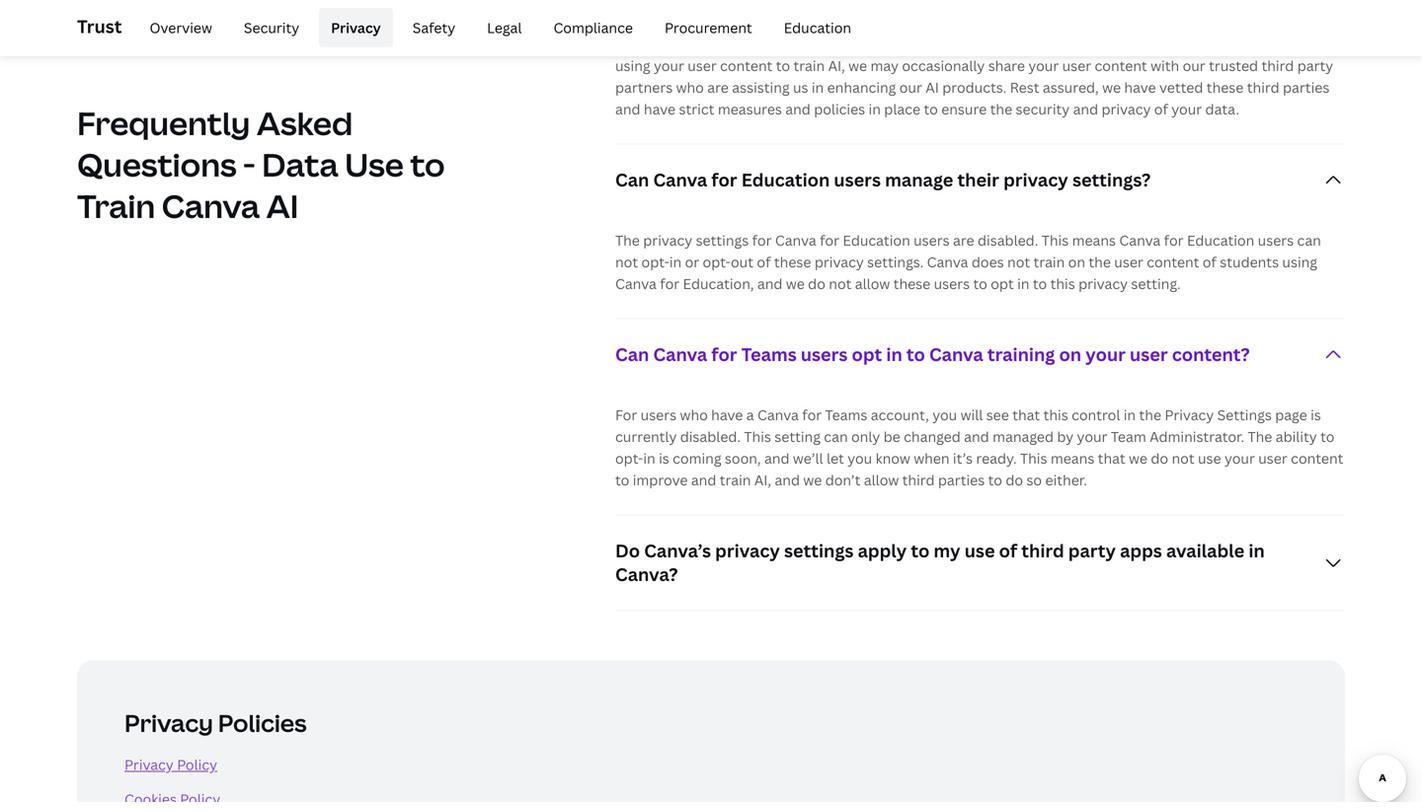 Task type: describe. For each thing, give the bounding box(es) containing it.
to up training
[[1033, 275, 1047, 293]]

user down procurement 'link'
[[688, 56, 717, 75]]

1 vertical spatial have
[[644, 100, 676, 119]]

0 horizontal spatial parties
[[834, 35, 881, 53]]

the privacy settings for canva for education users are disabled. this means canva for education users can not opt-in or opt-out of these privacy settings. canva does not train on the user content of students using canva for education, and we do not allow these users to opt in to this privacy setting.
[[615, 231, 1321, 293]]

0 vertical spatial have
[[1124, 78, 1156, 97]]

are inside "the privacy settings for canva for education users are disabled. this means canva for education users can not opt-in or opt-out of these privacy settings. canva does not train on the user content of students using canva for education, and we do not allow these users to opt in to this privacy setting."
[[953, 231, 974, 250]]

to down does at right top
[[973, 275, 987, 293]]

your up share
[[974, 35, 1004, 53]]

we up enhancing
[[848, 56, 867, 75]]

0 vertical spatial is
[[1311, 406, 1321, 425]]

for
[[615, 406, 637, 425]]

we inside "the privacy settings for canva for education users are disabled. this means canva for education users can not opt-in or opt-out of these privacy settings. canva does not train on the user content of students using canva for education, and we do not allow these users to opt in to this privacy setting."
[[786, 275, 805, 293]]

assisting
[[732, 78, 790, 97]]

managed
[[993, 428, 1054, 446]]

if
[[1165, 35, 1174, 53]]

team
[[1111, 428, 1146, 446]]

strict
[[679, 100, 714, 119]]

it's
[[953, 449, 973, 468]]

questions
[[77, 143, 237, 186]]

know
[[876, 449, 910, 468]]

settings inside "the privacy settings for canva for education users are disabled. this means canva for education users can not opt-in or opt-out of these privacy settings. canva does not train on the user content of students using canva for education, and we do not allow these users to opt in to this privacy setting."
[[696, 231, 749, 250]]

of left students
[[1203, 253, 1216, 272]]

measures
[[718, 100, 782, 119]]

in inside do canva's privacy settings apply to my use of third party apps available in canva?
[[1249, 539, 1265, 563]]

can canva for teams users opt in to canva training on your user content?
[[615, 343, 1250, 367]]

user inside for users who have a canva for teams account, you will see that this control in the privacy settings page is currently disabled. this setting can only be changed and managed by your team administrator. the ability to opt-in is coming soon, and we'll let you know when it's ready. this means that we do not use your user content to improve and train ai, and we don't allow third parties to do so either.
[[1258, 449, 1287, 468]]

this inside for users who have a canva for teams account, you will see that this control in the privacy settings page is currently disabled. this setting can only be changed and managed by your team administrator. the ability to opt-in is coming soon, and we'll let you know when it's ready. this means that we do not use your user content to improve and train ai, and we don't allow third parties to do so either.
[[1043, 406, 1068, 425]]

means inside "the privacy settings for canva for education users are disabled. this means canva for education users can not opt-in or opt-out of these privacy settings. canva does not train on the user content of students using canva for education, and we do not allow these users to opt in to this privacy setting."
[[1072, 231, 1116, 250]]

default,
[[636, 35, 688, 53]]

allow inside 'by default, we do not allow third parties to train ai on your user content. however, if you opt-in to canva using your user content to train ai, we may occasionally share your user content with our trusted third party partners who are assisting us in enhancing our ai products. rest assured, we have vetted these third parties and have strict measures and policies in place to ensure the security and privacy of your data.'
[[760, 35, 795, 53]]

control
[[1072, 406, 1120, 425]]

see
[[986, 406, 1009, 425]]

we down team
[[1129, 449, 1147, 468]]

train up "us"
[[793, 56, 825, 75]]

not inside for users who have a canva for teams account, you will see that this control in the privacy settings page is currently disabled. this setting can only be changed and managed by your team administrator. the ability to opt-in is coming soon, and we'll let you know when it's ready. this means that we do not use your user content to improve and train ai, and we don't allow third parties to do so either.
[[1172, 449, 1194, 468]]

privacy up or
[[643, 231, 692, 250]]

user up assured,
[[1062, 56, 1091, 75]]

privacy link
[[319, 8, 393, 47]]

1 horizontal spatial that
[[1098, 449, 1125, 468]]

the inside for users who have a canva for teams account, you will see that this control in the privacy settings page is currently disabled. this setting can only be changed and managed by your team administrator. the ability to opt-in is coming soon, and we'll let you know when it's ready. this means that we do not use your user content to improve and train ai, and we don't allow third parties to do so either.
[[1248, 428, 1272, 446]]

in up team
[[1124, 406, 1136, 425]]

teams inside for users who have a canva for teams account, you will see that this control in the privacy settings page is currently disabled. this setting can only be changed and managed by your team administrator. the ability to opt-in is coming soon, and we'll let you know when it's ready. this means that we do not use your user content to improve and train ai, and we don't allow third parties to do so either.
[[825, 406, 867, 425]]

education up settings.
[[843, 231, 910, 250]]

trust
[[77, 14, 122, 39]]

settings?
[[1072, 168, 1151, 192]]

overview link
[[138, 8, 224, 47]]

2 vertical spatial this
[[1020, 449, 1047, 468]]

to up 'may' at top
[[885, 35, 899, 53]]

we'll
[[793, 449, 823, 468]]

so
[[1026, 471, 1042, 490]]

for users who have a canva for teams account, you will see that this control in the privacy settings page is currently disabled. this setting can only be changed and managed by your team administrator. the ability to opt-in is coming soon, and we'll let you know when it's ready. this means that we do not use your user content to improve and train ai, and we don't allow third parties to do so either.
[[615, 406, 1343, 490]]

share
[[988, 56, 1025, 75]]

and down the setting
[[764, 449, 790, 468]]

allow inside for users who have a canva for teams account, you will see that this control in the privacy settings page is currently disabled. this setting can only be changed and managed by your team administrator. the ability to opt-in is coming soon, and we'll let you know when it's ready. this means that we do not use your user content to improve and train ai, and we don't allow third parties to do so either.
[[864, 471, 899, 490]]

education,
[[683, 275, 754, 293]]

to down ready. at the right bottom of the page
[[988, 471, 1002, 490]]

you inside 'by default, we do not allow third parties to train ai on your user content. however, if you opt-in to canva using your user content to train ai, we may occasionally share your user content with our trusted third party partners who are assisting us in enhancing our ai products. rest assured, we have vetted these third parties and have strict measures and policies in place to ensure the security and privacy of your data.'
[[1177, 35, 1202, 53]]

privacy left settings.
[[815, 253, 864, 272]]

canva inside frequently asked questions - data use to train canva ai
[[162, 185, 260, 228]]

education up students
[[1187, 231, 1254, 250]]

-
[[243, 143, 255, 186]]

their
[[957, 168, 999, 192]]

we right default,
[[691, 35, 710, 53]]

soon,
[[725, 449, 761, 468]]

0 horizontal spatial these
[[774, 253, 811, 272]]

use inside do canva's privacy settings apply to my use of third party apps available in canva?
[[965, 539, 995, 563]]

users up students
[[1258, 231, 1294, 250]]

security link
[[232, 8, 311, 47]]

ensure
[[941, 100, 987, 119]]

education inside dropdown button
[[741, 168, 830, 192]]

be
[[883, 428, 900, 446]]

assured,
[[1043, 78, 1099, 97]]

party inside 'by default, we do not allow third parties to train ai on your user content. however, if you opt-in to canva using your user content to train ai, we may occasionally share your user content with our trusted third party partners who are assisting us in enhancing our ai products. rest assured, we have vetted these third parties and have strict measures and policies in place to ensure the security and privacy of your data.'
[[1297, 56, 1333, 75]]

can canva for education users manage their privacy settings? button
[[615, 145, 1345, 216]]

don't
[[825, 471, 860, 490]]

third down 'trusted'
[[1247, 78, 1279, 97]]

products.
[[942, 78, 1007, 97]]

train inside for users who have a canva for teams account, you will see that this control in the privacy settings page is currently disabled. this setting can only be changed and managed by your team administrator. the ability to opt-in is coming soon, and we'll let you know when it's ready. this means that we do not use your user content to improve and train ai, and we don't allow third parties to do so either.
[[720, 471, 751, 490]]

compliance link
[[542, 8, 645, 47]]

train
[[77, 185, 155, 228]]

can canva for teams users opt in to canva training on your user content? button
[[615, 319, 1345, 391]]

users up can canva for teams users opt in to canva training on your user content?
[[934, 275, 970, 293]]

when
[[914, 449, 950, 468]]

do
[[615, 539, 640, 563]]

this inside "the privacy settings for canva for education users are disabled. this means canva for education users can not opt-in or opt-out of these privacy settings. canva does not train on the user content of students using canva for education, and we do not allow these users to opt in to this privacy setting."
[[1050, 275, 1075, 293]]

enhancing
[[827, 78, 896, 97]]

can canva for education users manage their privacy settings?
[[615, 168, 1151, 192]]

us
[[793, 78, 808, 97]]

for up out
[[752, 231, 772, 250]]

of inside 'by default, we do not allow third parties to train ai on your user content. however, if you opt-in to canva using your user content to train ai, we may occasionally share your user content with our trusted third party partners who are assisting us in enhancing our ai products. rest assured, we have vetted these third parties and have strict measures and policies in place to ensure the security and privacy of your data.'
[[1154, 100, 1168, 119]]

to inside do canva's privacy settings apply to my use of third party apps available in canva?
[[911, 539, 930, 563]]

privacy inside dropdown button
[[1003, 168, 1068, 192]]

my
[[934, 539, 960, 563]]

canva?
[[615, 563, 678, 587]]

education inside "link"
[[784, 18, 851, 37]]

in inside dropdown button
[[886, 343, 902, 367]]

account,
[[871, 406, 929, 425]]

setting
[[774, 428, 821, 446]]

privacy left the setting.
[[1078, 275, 1128, 293]]

safety
[[413, 18, 455, 37]]

rest
[[1010, 78, 1039, 97]]

content inside for users who have a canva for teams account, you will see that this control in the privacy settings page is currently disabled. this setting can only be changed and managed by your team administrator. the ability to opt-in is coming soon, and we'll let you know when it's ready. this means that we do not use your user content to improve and train ai, and we don't allow third parties to do so either.
[[1291, 449, 1343, 468]]

who inside for users who have a canva for teams account, you will see that this control in the privacy settings page is currently disabled. this setting can only be changed and managed by your team administrator. the ability to opt-in is coming soon, and we'll let you know when it's ready. this means that we do not use your user content to improve and train ai, and we don't allow third parties to do so either.
[[680, 406, 708, 425]]

overview
[[150, 18, 212, 37]]

1 vertical spatial this
[[744, 428, 771, 446]]

your down "settings"
[[1224, 449, 1255, 468]]

the inside "the privacy settings for canva for education users are disabled. this means canva for education users can not opt-in or opt-out of these privacy settings. canva does not train on the user content of students using canva for education, and we do not allow these users to opt in to this privacy setting."
[[1089, 253, 1111, 272]]

students
[[1220, 253, 1279, 272]]

1 horizontal spatial these
[[893, 275, 930, 293]]

allow inside "the privacy settings for canva for education users are disabled. this means canva for education users can not opt-in or opt-out of these privacy settings. canva does not train on the user content of students using canva for education, and we do not allow these users to opt in to this privacy setting."
[[855, 275, 890, 293]]

menu bar containing overview
[[130, 8, 863, 47]]

on inside 'by default, we do not allow third parties to train ai on your user content. however, if you opt-in to canva using your user content to train ai, we may occasionally share your user content with our trusted third party partners who are assisting us in enhancing our ai products. rest assured, we have vetted these third parties and have strict measures and policies in place to ensure the security and privacy of your data.'
[[953, 35, 971, 53]]

third inside do canva's privacy settings apply to my use of third party apps available in canva?
[[1021, 539, 1064, 563]]

privacy for privacy policy
[[124, 756, 174, 775]]

by
[[615, 35, 633, 53]]

legal link
[[475, 8, 534, 47]]

either.
[[1045, 471, 1087, 490]]

ai inside frequently asked questions - data use to train canva ai
[[266, 185, 299, 228]]

do inside 'by default, we do not allow third parties to train ai on your user content. however, if you opt-in to canva using your user content to train ai, we may occasionally share your user content with our trusted third party partners who are assisting us in enhancing our ai products. rest assured, we have vetted these third parties and have strict measures and policies in place to ensure the security and privacy of your data.'
[[713, 35, 731, 53]]

using inside "the privacy settings for canva for education users are disabled. this means canva for education users can not opt-in or opt-out of these privacy settings. canva does not train on the user content of students using canva for education, and we do not allow these users to opt in to this privacy setting."
[[1282, 253, 1317, 272]]

out
[[731, 253, 753, 272]]

partners
[[615, 78, 673, 97]]

opt inside "the privacy settings for canva for education users are disabled. this means canva for education users can not opt-in or opt-out of these privacy settings. canva does not train on the user content of students using canva for education, and we do not allow these users to opt in to this privacy setting."
[[991, 275, 1014, 293]]

opt- up education,
[[703, 253, 731, 272]]

legal
[[487, 18, 522, 37]]

content?
[[1172, 343, 1250, 367]]

your inside dropdown button
[[1086, 343, 1126, 367]]

procurement link
[[653, 8, 764, 47]]

or
[[685, 253, 699, 272]]

the inside for users who have a canva for teams account, you will see that this control in the privacy settings page is currently disabled. this setting can only be changed and managed by your team administrator. the ability to opt-in is coming soon, and we'll let you know when it's ready. this means that we do not use your user content to improve and train ai, and we don't allow third parties to do so either.
[[1139, 406, 1161, 425]]

and down "us"
[[785, 100, 811, 119]]

however,
[[1100, 35, 1161, 53]]

in up 'trusted'
[[1233, 35, 1245, 53]]

can inside "the privacy settings for canva for education users are disabled. this means canva for education users can not opt-in or opt-out of these privacy settings. canva does not train on the user content of students using canva for education, and we do not allow these users to opt in to this privacy setting."
[[1297, 231, 1321, 250]]

in up training
[[1017, 275, 1029, 293]]

compliance
[[553, 18, 633, 37]]

we down the we'll
[[803, 471, 822, 490]]

for left education,
[[660, 275, 680, 293]]

privacy policy link
[[124, 756, 217, 775]]

who inside 'by default, we do not allow third parties to train ai on your user content. however, if you opt-in to canva using your user content to train ai, we may occasionally share your user content with our trusted third party partners who are assisting us in enhancing our ai products. rest assured, we have vetted these third parties and have strict measures and policies in place to ensure the security and privacy of your data.'
[[676, 78, 704, 97]]

to right ability
[[1320, 428, 1335, 446]]

data
[[262, 143, 338, 186]]

your up rest
[[1028, 56, 1059, 75]]

changed
[[904, 428, 961, 446]]

teams inside dropdown button
[[741, 343, 797, 367]]

let
[[826, 449, 844, 468]]

opt- inside 'by default, we do not allow third parties to train ai on your user content. however, if you opt-in to canva using your user content to train ai, we may occasionally share your user content with our trusted third party partners who are assisting us in enhancing our ai products. rest assured, we have vetted these third parties and have strict measures and policies in place to ensure the security and privacy of your data.'
[[1205, 35, 1233, 53]]

and down will
[[964, 428, 989, 446]]

settings.
[[867, 253, 924, 272]]

page
[[1275, 406, 1307, 425]]

in left or
[[669, 253, 682, 272]]

only
[[851, 428, 880, 446]]

improve
[[633, 471, 688, 490]]

manage
[[885, 168, 953, 192]]

privacy inside do canva's privacy settings apply to my use of third party apps available in canva?
[[715, 539, 780, 563]]

administrator.
[[1150, 428, 1244, 446]]

a
[[746, 406, 754, 425]]

content down "however,"
[[1095, 56, 1147, 75]]

for down can canva for education users manage their privacy settings? on the top
[[820, 231, 839, 250]]

do canva's privacy settings apply to my use of third party apps available in canva? button
[[615, 516, 1345, 611]]

we right assured,
[[1102, 78, 1121, 97]]

policies
[[814, 100, 865, 119]]

do inside "the privacy settings for canva for education users are disabled. this means canva for education users can not opt-in or opt-out of these privacy settings. canva does not train on the user content of students using canva for education, and we do not allow these users to opt in to this privacy setting."
[[808, 275, 825, 293]]

safety link
[[401, 8, 467, 47]]

in down currently
[[643, 449, 655, 468]]

content.
[[1040, 35, 1097, 53]]

policy
[[177, 756, 217, 775]]

do left so
[[1006, 471, 1023, 490]]

coming
[[673, 449, 721, 468]]

for inside for users who have a canva for teams account, you will see that this control in the privacy settings page is currently disabled. this setting can only be changed and managed by your team administrator. the ability to opt-in is coming soon, and we'll let you know when it's ready. this means that we do not use your user content to improve and train ai, and we don't allow third parties to do so either.
[[802, 406, 822, 425]]

training
[[987, 343, 1055, 367]]

to inside can canva for teams users opt in to canva training on your user content? dropdown button
[[906, 343, 925, 367]]

to up assisting at the top right of the page
[[776, 56, 790, 75]]

and down partners
[[615, 100, 640, 119]]

users inside for users who have a canva for teams account, you will see that this control in the privacy settings page is currently disabled. this setting can only be changed and managed by your team administrator. the ability to opt-in is coming soon, and we'll let you know when it's ready. this means that we do not use your user content to improve and train ai, and we don't allow third parties to do so either.
[[641, 406, 677, 425]]

and inside "the privacy settings for canva for education users are disabled. this means canva for education users can not opt-in or opt-out of these privacy settings. canva does not train on the user content of students using canva for education, and we do not allow these users to opt in to this privacy setting."
[[757, 275, 783, 293]]



Task type: vqa. For each thing, say whether or not it's contained in the screenshot.
the bottom AI,
yes



Task type: locate. For each thing, give the bounding box(es) containing it.
1 horizontal spatial opt
[[991, 275, 1014, 293]]

of down vetted
[[1154, 100, 1168, 119]]

your down control
[[1077, 428, 1107, 446]]

0 vertical spatial use
[[1198, 449, 1221, 468]]

do down administrator.
[[1151, 449, 1168, 468]]

that
[[1012, 406, 1040, 425], [1098, 449, 1125, 468]]

these up data.
[[1207, 78, 1244, 97]]

train down soon,
[[720, 471, 751, 490]]

the down the settings?
[[1089, 253, 1111, 272]]

data.
[[1205, 100, 1239, 119]]

to up account,
[[906, 343, 925, 367]]

place
[[884, 100, 920, 119]]

1 horizontal spatial parties
[[938, 471, 985, 490]]

is up improve
[[659, 449, 669, 468]]

1 horizontal spatial our
[[1183, 56, 1205, 75]]

privacy policies
[[124, 708, 307, 740]]

0 horizontal spatial party
[[1068, 539, 1116, 563]]

the inside 'by default, we do not allow third parties to train ai on your user content. however, if you opt-in to canva using your user content to train ai, we may occasionally share your user content with our trusted third party partners who are assisting us in enhancing our ai products. rest assured, we have vetted these third parties and have strict measures and policies in place to ensure the security and privacy of your data.'
[[990, 100, 1012, 119]]

2 horizontal spatial the
[[1139, 406, 1161, 425]]

means inside for users who have a canva for teams account, you will see that this control in the privacy settings page is currently disabled. this setting can only be changed and managed by your team administrator. the ability to opt-in is coming soon, and we'll let you know when it's ready. this means that we do not use your user content to improve and train ai, and we don't allow third parties to do so either.
[[1051, 449, 1094, 468]]

1 horizontal spatial have
[[711, 406, 743, 425]]

who
[[676, 78, 704, 97], [680, 406, 708, 425]]

privacy for privacy
[[331, 18, 381, 37]]

teams up only
[[825, 406, 867, 425]]

1 vertical spatial ai,
[[754, 471, 771, 490]]

privacy right canva's
[[715, 539, 780, 563]]

not inside 'by default, we do not allow third parties to train ai on your user content. however, if you opt-in to canva using your user content to train ai, we may occasionally share your user content with our trusted third party partners who are assisting us in enhancing our ai products. rest assured, we have vetted these third parties and have strict measures and policies in place to ensure the security and privacy of your data.'
[[734, 35, 757, 53]]

of right my
[[999, 539, 1017, 563]]

users up settings.
[[914, 231, 950, 250]]

using inside 'by default, we do not allow third parties to train ai on your user content. however, if you opt-in to canva using your user content to train ai, we may occasionally share your user content with our trusted third party partners who are assisting us in enhancing our ai products. rest assured, we have vetted these third parties and have strict measures and policies in place to ensure the security and privacy of your data.'
[[615, 56, 650, 75]]

procurement
[[665, 18, 752, 37]]

have down with
[[1124, 78, 1156, 97]]

to left improve
[[615, 471, 629, 490]]

disabled. up does at right top
[[978, 231, 1038, 250]]

settings
[[696, 231, 749, 250], [784, 539, 854, 563]]

disabled. inside for users who have a canva for teams account, you will see that this control in the privacy settings page is currently disabled. this setting can only be changed and managed by your team administrator. the ability to opt-in is coming soon, and we'll let you know when it's ready. this means that we do not use your user content to improve and train ai, and we don't allow third parties to do so either.
[[680, 428, 741, 446]]

parties inside for users who have a canva for teams account, you will see that this control in the privacy settings page is currently disabled. this setting can only be changed and managed by your team administrator. the ability to opt-in is coming soon, and we'll let you know when it's ready. this means that we do not use your user content to improve and train ai, and we don't allow third parties to do so either.
[[938, 471, 985, 490]]

use right my
[[965, 539, 995, 563]]

1 horizontal spatial disabled.
[[978, 231, 1038, 250]]

education link
[[772, 8, 863, 47]]

and down assured,
[[1073, 100, 1098, 119]]

do canva's privacy settings apply to my use of third party apps available in canva?
[[615, 539, 1265, 587]]

privacy inside 'by default, we do not allow third parties to train ai on your user content. however, if you opt-in to canva using your user content to train ai, we may occasionally share your user content with our trusted third party partners who are assisting us in enhancing our ai products. rest assured, we have vetted these third parties and have strict measures and policies in place to ensure the security and privacy of your data.'
[[1102, 100, 1151, 119]]

user down ability
[[1258, 449, 1287, 468]]

for up the setting.
[[1164, 231, 1184, 250]]

can for can canva for education users manage their privacy settings?
[[615, 168, 649, 192]]

2 vertical spatial have
[[711, 406, 743, 425]]

1 vertical spatial our
[[899, 78, 922, 97]]

0 vertical spatial can
[[615, 168, 649, 192]]

2 vertical spatial ai
[[266, 185, 299, 228]]

can down partners
[[615, 168, 649, 192]]

asked
[[257, 102, 353, 145]]

your
[[974, 35, 1004, 53], [654, 56, 684, 75], [1028, 56, 1059, 75], [1171, 100, 1202, 119], [1086, 343, 1126, 367], [1077, 428, 1107, 446], [1224, 449, 1255, 468]]

user inside dropdown button
[[1130, 343, 1168, 367]]

0 vertical spatial allow
[[760, 35, 795, 53]]

1 horizontal spatial ai,
[[828, 56, 845, 75]]

settings inside do canva's privacy settings apply to my use of third party apps available in canva?
[[784, 539, 854, 563]]

third
[[799, 35, 831, 53], [1261, 56, 1294, 75], [1247, 78, 1279, 97], [902, 471, 935, 490], [1021, 539, 1064, 563]]

in down enhancing
[[869, 100, 881, 119]]

users up the setting
[[801, 343, 848, 367]]

1 vertical spatial party
[[1068, 539, 1116, 563]]

0 horizontal spatial that
[[1012, 406, 1040, 425]]

apply
[[858, 539, 907, 563]]

have inside for users who have a canva for teams account, you will see that this control in the privacy settings page is currently disabled. this setting can only be changed and managed by your team administrator. the ability to opt-in is coming soon, and we'll let you know when it's ready. this means that we do not use your user content to improve and train ai, and we don't allow third parties to do so either.
[[711, 406, 743, 425]]

available
[[1166, 539, 1244, 563]]

we
[[691, 35, 710, 53], [848, 56, 867, 75], [1102, 78, 1121, 97], [786, 275, 805, 293], [1129, 449, 1147, 468], [803, 471, 822, 490]]

0 horizontal spatial have
[[644, 100, 676, 119]]

user up share
[[1008, 35, 1037, 53]]

users inside can canva for education users manage their privacy settings? dropdown button
[[834, 168, 881, 192]]

settings
[[1217, 406, 1272, 425]]

1 vertical spatial can
[[615, 343, 649, 367]]

of right out
[[757, 253, 771, 272]]

with
[[1151, 56, 1179, 75]]

are
[[707, 78, 729, 97], [953, 231, 974, 250]]

our
[[1183, 56, 1205, 75], [899, 78, 922, 97]]

the inside "the privacy settings for canva for education users are disabled. this means canva for education users can not opt-in or opt-out of these privacy settings. canva does not train on the user content of students using canva for education, and we do not allow these users to opt in to this privacy setting."
[[615, 231, 640, 250]]

0 vertical spatial party
[[1297, 56, 1333, 75]]

by
[[1057, 428, 1074, 446]]

1 can from the top
[[615, 168, 649, 192]]

party inside do canva's privacy settings apply to my use of third party apps available in canva?
[[1068, 539, 1116, 563]]

user up the setting.
[[1114, 253, 1143, 272]]

in right "us"
[[812, 78, 824, 97]]

1 vertical spatial this
[[1043, 406, 1068, 425]]

1 horizontal spatial teams
[[825, 406, 867, 425]]

0 horizontal spatial disabled.
[[680, 428, 741, 446]]

opt- up 'trusted'
[[1205, 35, 1233, 53]]

1 horizontal spatial settings
[[784, 539, 854, 563]]

do
[[713, 35, 731, 53], [808, 275, 825, 293], [1151, 449, 1168, 468], [1006, 471, 1023, 490]]

allow
[[760, 35, 795, 53], [855, 275, 890, 293], [864, 471, 899, 490]]

1 horizontal spatial can
[[1297, 231, 1321, 250]]

2 vertical spatial allow
[[864, 471, 899, 490]]

0 vertical spatial this
[[1050, 275, 1075, 293]]

privacy policy
[[124, 756, 217, 775]]

1 horizontal spatial are
[[953, 231, 974, 250]]

settings left apply
[[784, 539, 854, 563]]

2 horizontal spatial these
[[1207, 78, 1244, 97]]

content
[[720, 56, 773, 75], [1095, 56, 1147, 75], [1147, 253, 1199, 272], [1291, 449, 1343, 468]]

ai right - on the top of page
[[266, 185, 299, 228]]

1 vertical spatial who
[[680, 406, 708, 425]]

privacy left policy
[[124, 756, 174, 775]]

0 horizontal spatial use
[[965, 539, 995, 563]]

2 horizontal spatial have
[[1124, 78, 1156, 97]]

ai, inside 'by default, we do not allow third parties to train ai on your user content. however, if you opt-in to canva using your user content to train ai, we may occasionally share your user content with our trusted third party partners who are assisting us in enhancing our ai products. rest assured, we have vetted these third parties and have strict measures and policies in place to ensure the security and privacy of your data.'
[[828, 56, 845, 75]]

0 horizontal spatial our
[[899, 78, 922, 97]]

content up assisting at the top right of the page
[[720, 56, 773, 75]]

canva inside for users who have a canva for teams account, you will see that this control in the privacy settings page is currently disabled. this setting can only be changed and managed by your team administrator. the ability to opt-in is coming soon, and we'll let you know when it's ready. this means that we do not use your user content to improve and train ai, and we don't allow third parties to do so either.
[[757, 406, 799, 425]]

privacy inside for users who have a canva for teams account, you will see that this control in the privacy settings page is currently disabled. this setting can only be changed and managed by your team administrator. the ability to opt-in is coming soon, and we'll let you know when it's ready. this means that we do not use your user content to improve and train ai, and we don't allow third parties to do so either.
[[1165, 406, 1214, 425]]

your down vetted
[[1171, 100, 1202, 119]]

1 vertical spatial on
[[1068, 253, 1085, 272]]

0 vertical spatial are
[[707, 78, 729, 97]]

for down education,
[[711, 343, 737, 367]]

does
[[972, 253, 1004, 272]]

1 vertical spatial you
[[932, 406, 957, 425]]

0 vertical spatial disabled.
[[978, 231, 1038, 250]]

to right place
[[924, 100, 938, 119]]

1 horizontal spatial using
[[1282, 253, 1317, 272]]

users up currently
[[641, 406, 677, 425]]

0 vertical spatial the
[[615, 231, 640, 250]]

this
[[1042, 231, 1069, 250], [744, 428, 771, 446], [1020, 449, 1047, 468]]

frequently
[[77, 102, 250, 145]]

to up 'trusted'
[[1249, 35, 1263, 53]]

1 vertical spatial allow
[[855, 275, 890, 293]]

can
[[615, 168, 649, 192], [615, 343, 649, 367]]

0 vertical spatial teams
[[741, 343, 797, 367]]

third right 'trusted'
[[1261, 56, 1294, 75]]

1 horizontal spatial is
[[1311, 406, 1321, 425]]

to inside frequently asked questions - data use to train canva ai
[[410, 143, 445, 186]]

allow down settings.
[[855, 275, 890, 293]]

not
[[734, 35, 757, 53], [615, 253, 638, 272], [1007, 253, 1030, 272], [829, 275, 852, 293], [1172, 449, 1194, 468]]

apps
[[1120, 539, 1162, 563]]

train inside "the privacy settings for canva for education users are disabled. this means canva for education users can not opt-in or opt-out of these privacy settings. canva does not train on the user content of students using canva for education, and we do not allow these users to opt in to this privacy setting."
[[1033, 253, 1065, 272]]

means
[[1072, 231, 1116, 250], [1051, 449, 1094, 468]]

0 vertical spatial the
[[990, 100, 1012, 119]]

third up "us"
[[799, 35, 831, 53]]

0 vertical spatial settings
[[696, 231, 749, 250]]

1 vertical spatial use
[[965, 539, 995, 563]]

use
[[345, 143, 404, 186]]

are inside 'by default, we do not allow third parties to train ai on your user content. however, if you opt-in to canva using your user content to train ai, we may occasionally share your user content with our trusted third party partners who are assisting us in enhancing our ai products. rest assured, we have vetted these third parties and have strict measures and policies in place to ensure the security and privacy of your data.'
[[707, 78, 729, 97]]

occasionally
[[902, 56, 985, 75]]

0 vertical spatial that
[[1012, 406, 1040, 425]]

on right does at right top
[[1068, 253, 1085, 272]]

have down partners
[[644, 100, 676, 119]]

teams up a
[[741, 343, 797, 367]]

user
[[1008, 35, 1037, 53], [688, 56, 717, 75], [1062, 56, 1091, 75], [1114, 253, 1143, 272], [1130, 343, 1168, 367], [1258, 449, 1287, 468]]

0 horizontal spatial can
[[824, 428, 848, 446]]

ability
[[1276, 428, 1317, 446]]

have left a
[[711, 406, 743, 425]]

that up managed
[[1012, 406, 1040, 425]]

2 can from the top
[[615, 343, 649, 367]]

0 vertical spatial means
[[1072, 231, 1116, 250]]

1 vertical spatial disabled.
[[680, 428, 741, 446]]

1 vertical spatial these
[[774, 253, 811, 272]]

your down default,
[[654, 56, 684, 75]]

these inside 'by default, we do not allow third parties to train ai on your user content. however, if you opt-in to canva using your user content to train ai, we may occasionally share your user content with our trusted third party partners who are assisting us in enhancing our ai products. rest assured, we have vetted these third parties and have strict measures and policies in place to ensure the security and privacy of your data.'
[[1207, 78, 1244, 97]]

canva's
[[644, 539, 711, 563]]

party right 'trusted'
[[1297, 56, 1333, 75]]

ready.
[[976, 449, 1017, 468]]

0 horizontal spatial opt
[[852, 343, 882, 367]]

0 horizontal spatial are
[[707, 78, 729, 97]]

1 vertical spatial parties
[[1283, 78, 1329, 97]]

you up changed
[[932, 406, 957, 425]]

0 horizontal spatial teams
[[741, 343, 797, 367]]

menu bar
[[130, 8, 863, 47]]

for down measures
[[711, 168, 737, 192]]

this inside "the privacy settings for canva for education users are disabled. this means canva for education users can not opt-in or opt-out of these privacy settings. canva does not train on the user content of students using canva for education, and we do not allow these users to opt in to this privacy setting."
[[1042, 231, 1069, 250]]

2 vertical spatial these
[[893, 275, 930, 293]]

0 vertical spatial parties
[[834, 35, 881, 53]]

is right page
[[1311, 406, 1321, 425]]

have
[[1124, 78, 1156, 97], [644, 100, 676, 119], [711, 406, 743, 425]]

the
[[990, 100, 1012, 119], [1089, 253, 1111, 272], [1139, 406, 1161, 425]]

these right out
[[774, 253, 811, 272]]

party
[[1297, 56, 1333, 75], [1068, 539, 1116, 563]]

third down 'when'
[[902, 471, 935, 490]]

0 vertical spatial opt
[[991, 275, 1014, 293]]

and right education,
[[757, 275, 783, 293]]

1 vertical spatial means
[[1051, 449, 1094, 468]]

2 vertical spatial parties
[[938, 471, 985, 490]]

who up strict
[[676, 78, 704, 97]]

0 vertical spatial can
[[1297, 231, 1321, 250]]

opt- left or
[[641, 253, 669, 272]]

use inside for users who have a canva for teams account, you will see that this control in the privacy settings page is currently disabled. this setting can only be changed and managed by your team administrator. the ability to opt-in is coming soon, and we'll let you know when it's ready. this means that we do not use your user content to improve and train ai, and we don't allow third parties to do so either.
[[1198, 449, 1221, 468]]

1 horizontal spatial use
[[1198, 449, 1221, 468]]

on right training
[[1059, 343, 1081, 367]]

0 vertical spatial using
[[615, 56, 650, 75]]

2 horizontal spatial you
[[1177, 35, 1202, 53]]

0 horizontal spatial the
[[615, 231, 640, 250]]

0 horizontal spatial settings
[[696, 231, 749, 250]]

setting.
[[1131, 275, 1181, 293]]

1 vertical spatial that
[[1098, 449, 1125, 468]]

1 vertical spatial can
[[824, 428, 848, 446]]

0 horizontal spatial using
[[615, 56, 650, 75]]

user inside "the privacy settings for canva for education users are disabled. this means canva for education users can not opt-in or opt-out of these privacy settings. canva does not train on the user content of students using canva for education, and we do not allow these users to opt in to this privacy setting."
[[1114, 253, 1143, 272]]

1 horizontal spatial party
[[1297, 56, 1333, 75]]

and down coming
[[691, 471, 716, 490]]

privacy
[[331, 18, 381, 37], [1165, 406, 1214, 425], [124, 708, 213, 740], [124, 756, 174, 775]]

this down can canva for education users manage their privacy settings? dropdown button
[[1042, 231, 1069, 250]]

allow up assisting at the top right of the page
[[760, 35, 795, 53]]

1 vertical spatial the
[[1248, 428, 1272, 446]]

1 vertical spatial are
[[953, 231, 974, 250]]

0 horizontal spatial is
[[659, 449, 669, 468]]

0 horizontal spatial you
[[848, 449, 872, 468]]

is
[[1311, 406, 1321, 425], [659, 449, 669, 468]]

privacy for privacy policies
[[124, 708, 213, 740]]

you right if
[[1177, 35, 1202, 53]]

2 vertical spatial the
[[1139, 406, 1161, 425]]

disabled.
[[978, 231, 1038, 250], [680, 428, 741, 446]]

0 vertical spatial who
[[676, 78, 704, 97]]

privacy up administrator.
[[1165, 406, 1214, 425]]

of inside do canva's privacy settings apply to my use of third party apps available in canva?
[[999, 539, 1017, 563]]

2 horizontal spatial parties
[[1283, 78, 1329, 97]]

policies
[[218, 708, 307, 740]]

security
[[1016, 100, 1070, 119]]

1 vertical spatial opt
[[852, 343, 882, 367]]

can inside for users who have a canva for teams account, you will see that this control in the privacy settings page is currently disabled. this setting can only be changed and managed by your team administrator. the ability to opt-in is coming soon, and we'll let you know when it's ready. this means that we do not use your user content to improve and train ai, and we don't allow third parties to do so either.
[[824, 428, 848, 446]]

privacy down with
[[1102, 100, 1151, 119]]

1 vertical spatial is
[[659, 449, 669, 468]]

0 vertical spatial this
[[1042, 231, 1069, 250]]

for
[[711, 168, 737, 192], [752, 231, 772, 250], [820, 231, 839, 250], [1164, 231, 1184, 250], [660, 275, 680, 293], [711, 343, 737, 367], [802, 406, 822, 425]]

third inside for users who have a canva for teams account, you will see that this control in the privacy settings page is currently disabled. this setting can only be changed and managed by your team administrator. the ability to opt-in is coming soon, and we'll let you know when it's ready. this means that we do not use your user content to improve and train ai, and we don't allow third parties to do so either.
[[902, 471, 935, 490]]

on inside "the privacy settings for canva for education users are disabled. this means canva for education users can not opt-in or opt-out of these privacy settings. canva does not train on the user content of students using canva for education, and we do not allow these users to opt in to this privacy setting."
[[1068, 253, 1085, 272]]

content inside "the privacy settings for canva for education users are disabled. this means canva for education users can not opt-in or opt-out of these privacy settings. canva does not train on the user content of students using canva for education, and we do not allow these users to opt in to this privacy setting."
[[1147, 253, 1199, 272]]

opt-
[[1205, 35, 1233, 53], [641, 253, 669, 272], [703, 253, 731, 272], [615, 449, 643, 468]]

this up so
[[1020, 449, 1047, 468]]

1 horizontal spatial you
[[932, 406, 957, 425]]

0 vertical spatial you
[[1177, 35, 1202, 53]]

1 vertical spatial teams
[[825, 406, 867, 425]]

users inside can canva for teams users opt in to canva training on your user content? dropdown button
[[801, 343, 848, 367]]

this
[[1050, 275, 1075, 293], [1043, 406, 1068, 425]]

on up occasionally
[[953, 35, 971, 53]]

opt inside dropdown button
[[852, 343, 882, 367]]

you down only
[[848, 449, 872, 468]]

use down administrator.
[[1198, 449, 1221, 468]]

of
[[1154, 100, 1168, 119], [757, 253, 771, 272], [1203, 253, 1216, 272], [999, 539, 1017, 563]]

and down the we'll
[[775, 471, 800, 490]]

allow down know
[[864, 471, 899, 490]]

content up the setting.
[[1147, 253, 1199, 272]]

canva inside 'by default, we do not allow third parties to train ai on your user content. however, if you opt-in to canva using your user content to train ai, we may occasionally share your user content with our trusted third party partners who are assisting us in enhancing our ai products. rest assured, we have vetted these third parties and have strict measures and policies in place to ensure the security and privacy of your data.'
[[1266, 35, 1308, 53]]

canva
[[1266, 35, 1308, 53], [653, 168, 707, 192], [162, 185, 260, 228], [775, 231, 816, 250], [1119, 231, 1161, 250], [927, 253, 968, 272], [615, 275, 657, 293], [653, 343, 707, 367], [929, 343, 983, 367], [757, 406, 799, 425]]

you
[[1177, 35, 1202, 53], [932, 406, 957, 425], [848, 449, 872, 468]]

opt
[[991, 275, 1014, 293], [852, 343, 882, 367]]

0 vertical spatial our
[[1183, 56, 1205, 75]]

2 vertical spatial on
[[1059, 343, 1081, 367]]

that down team
[[1098, 449, 1125, 468]]

means up either.
[[1051, 449, 1094, 468]]

2 vertical spatial you
[[848, 449, 872, 468]]

train up occasionally
[[902, 35, 933, 53]]

disabled. inside "the privacy settings for canva for education users are disabled. this means canva for education users can not opt-in or opt-out of these privacy settings. canva does not train on the user content of students using canva for education, and we do not allow these users to opt in to this privacy setting."
[[978, 231, 1038, 250]]

0 horizontal spatial ai,
[[754, 471, 771, 490]]

will
[[960, 406, 983, 425]]

teams
[[741, 343, 797, 367], [825, 406, 867, 425]]

this up training
[[1050, 275, 1075, 293]]

1 vertical spatial using
[[1282, 253, 1317, 272]]

frequently asked questions - data use to train canva ai
[[77, 102, 445, 228]]

opt- inside for users who have a canva for teams account, you will see that this control in the privacy settings page is currently disabled. this setting can only be changed and managed by your team administrator. the ability to opt-in is coming soon, and we'll let you know when it's ready. this means that we do not use your user content to improve and train ai, and we don't allow third parties to do so either.
[[615, 449, 643, 468]]

ai, inside for users who have a canva for teams account, you will see that this control in the privacy settings page is currently disabled. this setting can only be changed and managed by your team administrator. the ability to opt-in is coming soon, and we'll let you know when it's ready. this means that we do not use your user content to improve and train ai, and we don't allow third parties to do so either.
[[754, 471, 771, 490]]

vetted
[[1159, 78, 1203, 97]]

privacy up the privacy policy
[[124, 708, 213, 740]]

can for can canva for teams users opt in to canva training on your user content?
[[615, 343, 649, 367]]

user left the content?
[[1130, 343, 1168, 367]]

0 vertical spatial ai
[[937, 35, 950, 53]]

can up for
[[615, 343, 649, 367]]

0 horizontal spatial the
[[990, 100, 1012, 119]]

1 horizontal spatial the
[[1248, 428, 1272, 446]]

users left the manage
[[834, 168, 881, 192]]

1 vertical spatial settings
[[784, 539, 854, 563]]

ai
[[937, 35, 950, 53], [926, 78, 939, 97], [266, 185, 299, 228]]

on inside dropdown button
[[1059, 343, 1081, 367]]

opt up account,
[[852, 343, 882, 367]]

0 vertical spatial ai,
[[828, 56, 845, 75]]

0 vertical spatial these
[[1207, 78, 1244, 97]]

1 vertical spatial ai
[[926, 78, 939, 97]]

privacy
[[1102, 100, 1151, 119], [1003, 168, 1068, 192], [643, 231, 692, 250], [815, 253, 864, 272], [1078, 275, 1128, 293], [715, 539, 780, 563]]



